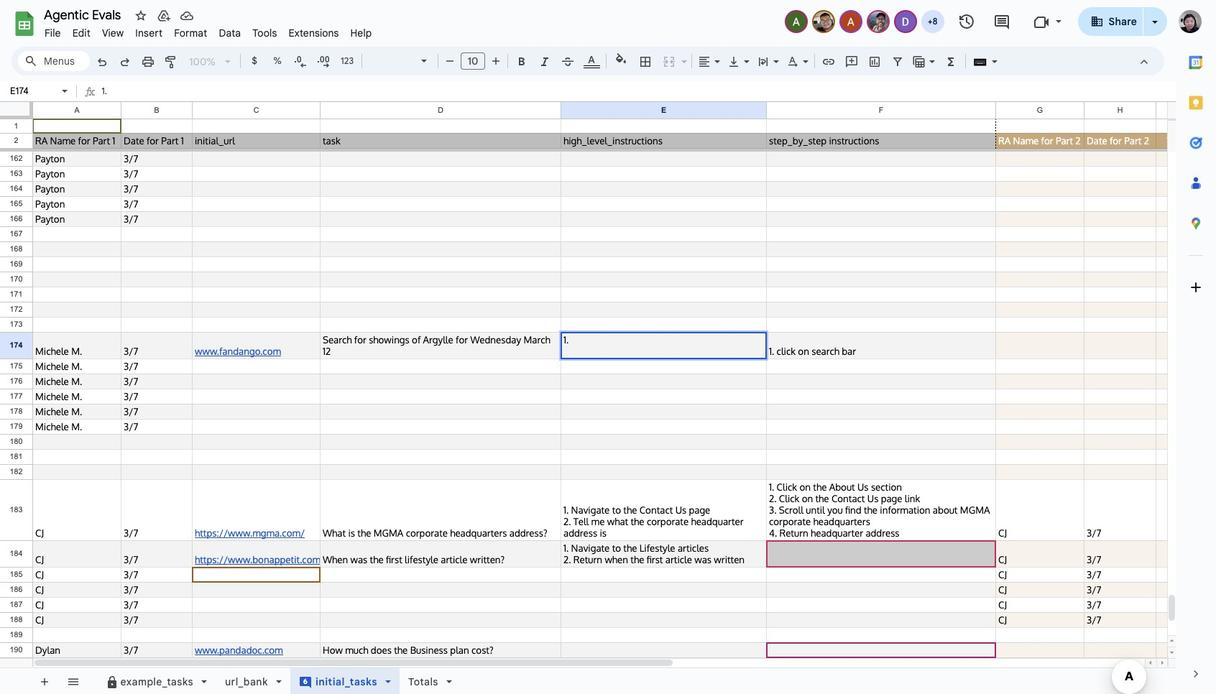 Task type: locate. For each thing, give the bounding box(es) containing it.
angela cha image
[[786, 12, 807, 32]]

1. for 1. "text field"
[[102, 86, 107, 96]]

6
[[303, 678, 308, 687]]

fill color image
[[613, 51, 630, 68]]

0 horizontal spatial 1.
[[102, 86, 107, 96]]

initial_tasks
[[316, 676, 378, 689]]

extensions menu item
[[283, 24, 345, 42]]

file
[[45, 27, 61, 40]]

file menu item
[[39, 24, 67, 42]]

application
[[0, 0, 1217, 695]]

2 horizontal spatial toolbar
[[476, 669, 479, 695]]

example_tasks
[[120, 676, 193, 689]]

$ button
[[244, 50, 265, 72]]

tab list
[[1177, 42, 1217, 654]]

extensions
[[289, 27, 339, 40]]

text wrapping image
[[756, 51, 772, 71]]

1 vertical spatial 1.
[[564, 334, 569, 346]]

menu bar inside the menu bar "banner"
[[39, 19, 378, 42]]

1 toolbar from the left
[[29, 669, 90, 695]]

view
[[102, 27, 124, 40]]

data
[[219, 27, 241, 40]]

menu bar containing file
[[39, 19, 378, 42]]

Font size field
[[461, 53, 491, 70]]

edit menu item
[[67, 24, 96, 42]]

1. inside "text field"
[[102, 86, 107, 96]]

format menu item
[[168, 24, 213, 42]]

insert
[[135, 27, 163, 40]]

1 horizontal spatial 1.
[[564, 334, 569, 346]]

main toolbar
[[89, 50, 1032, 695]]

ben chafik image
[[814, 12, 834, 32]]

menu bar
[[39, 19, 378, 42]]

application containing share
[[0, 0, 1217, 695]]

text color image
[[584, 51, 600, 68]]

help menu item
[[345, 24, 378, 42]]

borders image
[[638, 51, 654, 71]]

functions image
[[943, 51, 960, 71]]

0 vertical spatial 1.
[[102, 86, 107, 96]]

Zoom field
[[183, 51, 237, 73]]

ashley tran image
[[841, 12, 861, 32]]

+8
[[928, 16, 938, 27]]

1 horizontal spatial toolbar
[[91, 669, 474, 695]]

quick sharing actions image
[[1153, 21, 1159, 43]]

0 horizontal spatial toolbar
[[29, 669, 90, 695]]

Menus field
[[18, 51, 90, 71]]

Star checkbox
[[104, 0, 163, 53]]

url_bank
[[225, 676, 268, 689]]

totals
[[409, 676, 439, 689]]

tools
[[253, 27, 277, 40]]

$
[[252, 55, 257, 67]]

None text field
[[6, 84, 59, 98]]

insert menu item
[[130, 24, 168, 42]]

toolbar
[[29, 669, 90, 695], [91, 669, 474, 695], [476, 669, 479, 695]]

1.
[[102, 86, 107, 96], [564, 334, 569, 346]]

2 toolbar from the left
[[91, 669, 474, 695]]

data menu item
[[213, 24, 247, 42]]

view menu item
[[96, 24, 130, 42]]

totals button
[[399, 669, 462, 695]]

tools menu item
[[247, 24, 283, 42]]

123 button
[[336, 50, 359, 72]]



Task type: describe. For each thing, give the bounding box(es) containing it.
menu bar banner
[[0, 0, 1217, 695]]

vertical align image
[[726, 51, 743, 71]]

example_tasks button
[[96, 669, 216, 695]]

format
[[174, 27, 207, 40]]

%
[[273, 55, 282, 67]]

Rename text field
[[39, 6, 129, 23]]

all sheets image
[[61, 670, 84, 693]]

1. text field
[[102, 83, 1177, 101]]

url_bank button
[[216, 669, 291, 695]]

1. for 1. field on the top of page
[[564, 334, 569, 346]]

3 toolbar from the left
[[476, 669, 479, 695]]

share button
[[1078, 7, 1144, 36]]

% button
[[267, 50, 288, 72]]

dylan oquin image
[[896, 12, 916, 32]]

Font size text field
[[462, 53, 485, 70]]

E174 field
[[564, 334, 765, 346]]

name box (⌘ + j) element
[[4, 83, 72, 100]]

edit
[[72, 27, 91, 40]]

share
[[1109, 15, 1138, 28]]

123
[[341, 55, 354, 66]]

help
[[351, 27, 372, 40]]

none text field inside name box (⌘ + j) element
[[6, 84, 59, 98]]

cj baylor image
[[868, 12, 889, 32]]

+8 button
[[920, 9, 946, 35]]

Zoom text field
[[186, 52, 220, 72]]

text rotation image
[[785, 51, 802, 71]]

tab list inside the menu bar "banner"
[[1177, 42, 1217, 654]]

toolbar containing example_tasks
[[91, 669, 474, 695]]



Task type: vqa. For each thing, say whether or not it's contained in the screenshot.
All Sheets "ICON"
yes



